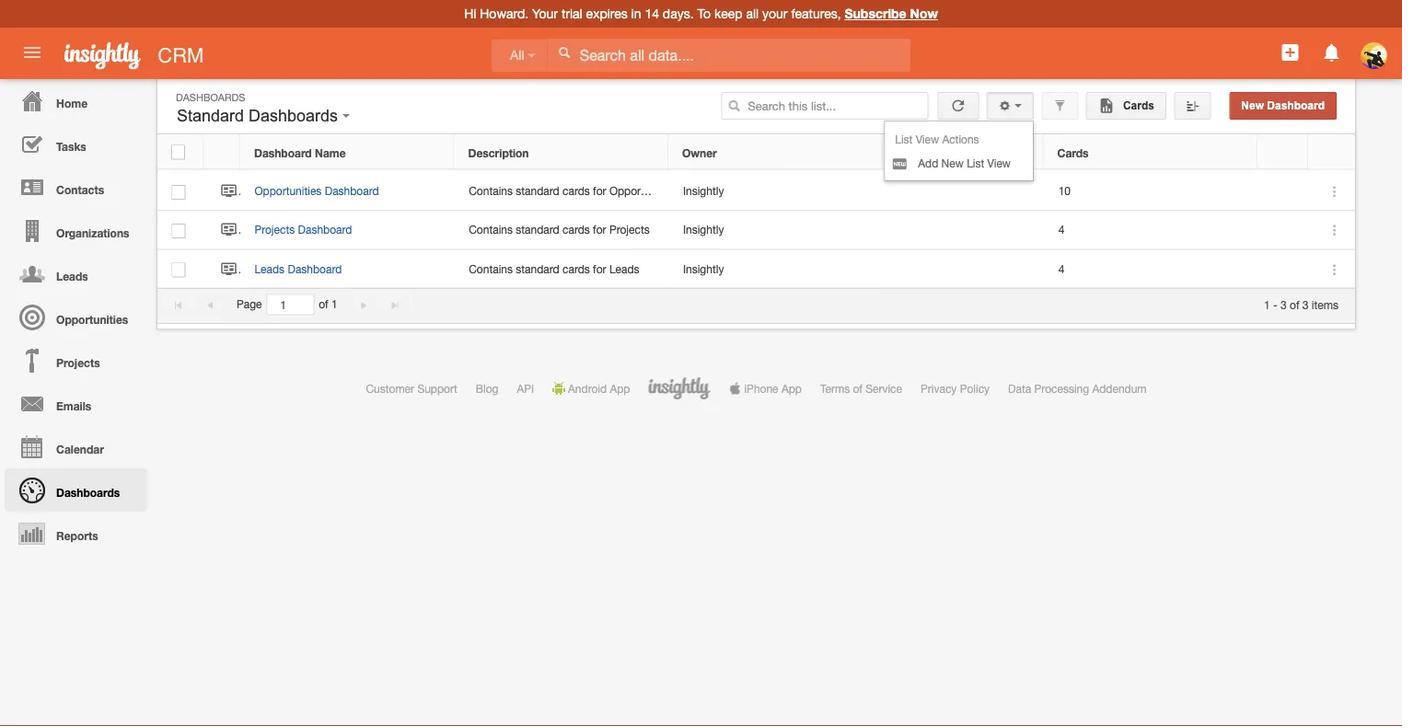 Task type: describe. For each thing, give the bounding box(es) containing it.
owner
[[682, 146, 717, 159]]

contains for contains standard cards for leads
[[469, 262, 513, 275]]

home
[[56, 97, 88, 110]]

all link
[[492, 39, 547, 72]]

leads for leads dashboard
[[255, 262, 285, 275]]

opportunities for opportunities dashboard
[[255, 185, 322, 197]]

0 vertical spatial list
[[895, 133, 913, 145]]

api
[[517, 382, 534, 395]]

tasks
[[56, 140, 86, 153]]

calendar
[[56, 443, 104, 456]]

1 horizontal spatial of
[[853, 382, 863, 395]]

cog image
[[999, 99, 1011, 112]]

contacts link
[[5, 166, 147, 209]]

contacts
[[56, 183, 104, 196]]

terms of service link
[[820, 382, 902, 395]]

1 vertical spatial view
[[988, 157, 1011, 169]]

1 - 3 of 3 items
[[1264, 298, 1339, 311]]

leads for leads
[[56, 270, 88, 283]]

projects for projects
[[56, 356, 100, 369]]

0 horizontal spatial of
[[319, 298, 328, 311]]

updated
[[924, 146, 969, 159]]

page
[[237, 298, 262, 311]]

new dashboard
[[1241, 99, 1325, 112]]

trial
[[562, 6, 583, 21]]

data processing addendum
[[1008, 382, 1147, 395]]

Search this list... text field
[[721, 92, 928, 120]]

customer support link
[[366, 382, 457, 395]]

android
[[568, 382, 607, 395]]

for for opportunities
[[593, 185, 606, 197]]

dashboard for new dashboard
[[1267, 99, 1325, 112]]

to
[[697, 6, 711, 21]]

contains standard cards for leads
[[469, 262, 639, 275]]

emails link
[[5, 382, 147, 425]]

1 horizontal spatial new
[[1241, 99, 1264, 112]]

notifications image
[[1321, 41, 1343, 64]]

all
[[746, 6, 759, 21]]

add
[[918, 157, 938, 169]]

row containing opportunities dashboard
[[157, 172, 1355, 211]]

for for projects
[[593, 223, 606, 236]]

standard
[[177, 106, 244, 125]]

reports
[[56, 529, 98, 542]]

data
[[1008, 382, 1031, 395]]

dashboard for projects dashboard
[[298, 223, 352, 236]]

2 horizontal spatial opportunities
[[609, 185, 677, 197]]

api link
[[517, 382, 534, 395]]

opportunities for opportunities
[[56, 313, 128, 326]]

4 cell for contains standard cards for leads
[[1044, 250, 1259, 289]]

android app
[[568, 382, 630, 395]]

date
[[896, 146, 921, 159]]

leads dashboard link
[[255, 262, 351, 275]]

10 cell
[[1044, 172, 1259, 211]]

leads dashboard
[[255, 262, 342, 275]]

your
[[532, 6, 558, 21]]

app for android app
[[610, 382, 630, 395]]

data processing addendum link
[[1008, 382, 1147, 395]]

calendar link
[[5, 425, 147, 469]]

privacy policy link
[[921, 382, 990, 395]]

standard for contains standard cards for leads
[[516, 262, 559, 275]]

features,
[[791, 6, 841, 21]]

1 1 from the left
[[331, 298, 338, 311]]

Search all data.... text field
[[548, 39, 910, 72]]

14
[[645, 6, 659, 21]]

organizations
[[56, 226, 129, 239]]

cards link
[[1086, 92, 1167, 120]]

1 insightly cell from the top
[[669, 172, 883, 211]]

description
[[468, 146, 529, 159]]

actions
[[942, 133, 979, 145]]

opportunities link
[[5, 296, 147, 339]]

list view actions
[[895, 133, 979, 145]]

crm
[[158, 43, 204, 67]]

now
[[910, 6, 938, 21]]

white image
[[558, 46, 571, 59]]

subscribe
[[845, 6, 907, 21]]

customer support
[[366, 382, 457, 395]]

1 vertical spatial cards
[[1057, 146, 1089, 159]]

howard.
[[480, 6, 529, 21]]

addendum
[[1092, 382, 1147, 395]]

home link
[[5, 79, 147, 122]]

projects for projects dashboard
[[255, 223, 295, 236]]

0 horizontal spatial new
[[942, 157, 964, 169]]

search image
[[728, 99, 740, 112]]

privacy policy
[[921, 382, 990, 395]]

row containing dashboard name
[[157, 135, 1354, 170]]

cards for projects
[[563, 223, 590, 236]]

row group containing opportunities dashboard
[[157, 172, 1355, 289]]

keep
[[714, 6, 743, 21]]

blog link
[[476, 382, 498, 395]]

dashboard down 'standard dashboards' button
[[254, 146, 312, 159]]

leads link
[[5, 252, 147, 296]]



Task type: locate. For each thing, give the bounding box(es) containing it.
2 3 from the left
[[1303, 298, 1309, 311]]

name
[[315, 146, 346, 159]]

none checkbox inside row
[[172, 185, 185, 200]]

0 vertical spatial contains
[[469, 185, 513, 197]]

2 insightly cell from the top
[[669, 211, 883, 250]]

2 app from the left
[[782, 382, 802, 395]]

0 horizontal spatial projects
[[56, 356, 100, 369]]

10
[[1059, 185, 1071, 197]]

for down contains standard cards for projects cell
[[593, 262, 606, 275]]

4 row from the top
[[157, 250, 1355, 289]]

dashboard down notifications image
[[1267, 99, 1325, 112]]

contains standard cards for opportunities insightly
[[469, 185, 724, 197]]

0 vertical spatial view
[[916, 133, 939, 145]]

4 cell
[[1044, 211, 1259, 250], [1044, 250, 1259, 289]]

insightly
[[683, 185, 724, 197], [683, 223, 724, 236], [683, 262, 724, 275]]

1 row from the top
[[157, 135, 1354, 170]]

dashboard down the 'name'
[[325, 185, 379, 197]]

2 vertical spatial for
[[593, 262, 606, 275]]

4 for contains standard cards for projects
[[1059, 223, 1065, 236]]

projects up emails link
[[56, 356, 100, 369]]

1 vertical spatial for
[[593, 223, 606, 236]]

row
[[157, 135, 1354, 170], [157, 172, 1355, 211], [157, 211, 1355, 250], [157, 250, 1355, 289]]

2 contains from the top
[[469, 223, 513, 236]]

2 4 cell from the top
[[1044, 250, 1259, 289]]

0 horizontal spatial dashboards
[[56, 486, 120, 499]]

dashboards
[[176, 91, 245, 103], [249, 106, 338, 125], [56, 486, 120, 499]]

dashboards inside button
[[249, 106, 338, 125]]

cards down contains standard cards for opportunities cell
[[563, 223, 590, 236]]

cards left show sidebar image
[[1120, 99, 1155, 112]]

refresh list image
[[949, 99, 967, 112]]

4
[[1059, 223, 1065, 236], [1059, 262, 1065, 275]]

view right updated
[[988, 157, 1011, 169]]

contains for contains standard cards for projects
[[469, 223, 513, 236]]

3 row from the top
[[157, 211, 1355, 250]]

leads up opportunities link
[[56, 270, 88, 283]]

of right terms
[[853, 382, 863, 395]]

support
[[417, 382, 457, 395]]

iphone app link
[[729, 382, 802, 395]]

leads up page
[[255, 262, 285, 275]]

2 horizontal spatial projects
[[609, 223, 650, 236]]

None checkbox
[[171, 145, 185, 160], [172, 224, 185, 239], [172, 263, 185, 277], [171, 145, 185, 160], [172, 224, 185, 239], [172, 263, 185, 277]]

privacy
[[921, 382, 957, 395]]

new right add
[[942, 157, 964, 169]]

0 horizontal spatial leads
[[56, 270, 88, 283]]

of 1
[[319, 298, 338, 311]]

iphone app
[[744, 382, 802, 395]]

0 vertical spatial 4
[[1059, 223, 1065, 236]]

0 vertical spatial cards
[[1120, 99, 1155, 112]]

list view actions link
[[862, 127, 1033, 151]]

standard down the contains standard cards for projects
[[516, 262, 559, 275]]

leads down contains standard cards for projects cell
[[609, 262, 639, 275]]

opportunities up projects link
[[56, 313, 128, 326]]

3
[[1281, 298, 1287, 311], [1303, 298, 1309, 311]]

tasks link
[[5, 122, 147, 166]]

projects dashboard link
[[255, 223, 361, 236]]

blog
[[476, 382, 498, 395]]

dashboard down 'opportunities dashboard' link
[[298, 223, 352, 236]]

3 standard from the top
[[516, 262, 559, 275]]

add new list view
[[918, 157, 1011, 169]]

0 vertical spatial insightly
[[683, 185, 724, 197]]

reports link
[[5, 512, 147, 555]]

row containing leads dashboard
[[157, 250, 1355, 289]]

2 horizontal spatial leads
[[609, 262, 639, 275]]

1 4 cell from the top
[[1044, 211, 1259, 250]]

0 vertical spatial new
[[1241, 99, 1264, 112]]

1 3 from the left
[[1281, 298, 1287, 311]]

service
[[866, 382, 902, 395]]

0 horizontal spatial 1
[[331, 298, 338, 311]]

your
[[762, 6, 788, 21]]

2 vertical spatial dashboards
[[56, 486, 120, 499]]

standard up the contains standard cards for projects
[[516, 185, 559, 197]]

projects inside projects link
[[56, 356, 100, 369]]

new dashboard link
[[1229, 92, 1337, 120]]

list down actions
[[967, 157, 985, 169]]

0 horizontal spatial 3
[[1281, 298, 1287, 311]]

0 vertical spatial standard
[[516, 185, 559, 197]]

cell
[[883, 172, 1044, 211], [1259, 172, 1309, 211], [883, 211, 1044, 250], [1259, 211, 1309, 250], [883, 250, 1044, 289], [1259, 250, 1309, 289]]

2 for from the top
[[593, 223, 606, 236]]

1 insightly from the top
[[683, 185, 724, 197]]

1 horizontal spatial 1
[[1264, 298, 1270, 311]]

organizations link
[[5, 209, 147, 252]]

2 horizontal spatial dashboards
[[249, 106, 338, 125]]

hi howard. your trial expires in 14 days. to keep all your features, subscribe now
[[464, 6, 938, 21]]

list up date
[[895, 133, 913, 145]]

3 for from the top
[[593, 262, 606, 275]]

opportunities down dashboard name
[[255, 185, 322, 197]]

cards for leads
[[563, 262, 590, 275]]

standard up contains standard cards for leads
[[516, 223, 559, 236]]

standard
[[516, 185, 559, 197], [516, 223, 559, 236], [516, 262, 559, 275]]

1 horizontal spatial list
[[967, 157, 985, 169]]

1 app from the left
[[610, 382, 630, 395]]

3 cards from the top
[[563, 262, 590, 275]]

1 standard from the top
[[516, 185, 559, 197]]

1 left -
[[1264, 298, 1270, 311]]

1 cards from the top
[[563, 185, 590, 197]]

standard for contains standard cards for opportunities insightly
[[516, 185, 559, 197]]

3 insightly from the top
[[683, 262, 724, 275]]

0 horizontal spatial list
[[895, 133, 913, 145]]

projects dashboard
[[255, 223, 352, 236]]

contains down description
[[469, 185, 513, 197]]

0 vertical spatial dashboards
[[176, 91, 245, 103]]

projects inside contains standard cards for projects cell
[[609, 223, 650, 236]]

1 contains from the top
[[469, 185, 513, 197]]

3 left items
[[1303, 298, 1309, 311]]

1 vertical spatial 4
[[1059, 262, 1065, 275]]

dashboards up dashboard name
[[249, 106, 338, 125]]

app
[[610, 382, 630, 395], [782, 382, 802, 395]]

2 horizontal spatial of
[[1290, 298, 1300, 311]]

dashboard
[[1267, 99, 1325, 112], [254, 146, 312, 159], [325, 185, 379, 197], [298, 223, 352, 236], [288, 262, 342, 275]]

1 horizontal spatial dashboards
[[176, 91, 245, 103]]

2 standard from the top
[[516, 223, 559, 236]]

insightly cell for contains standard cards for leads
[[669, 250, 883, 289]]

android app link
[[553, 382, 630, 395]]

iphone
[[744, 382, 779, 395]]

app for iphone app
[[782, 382, 802, 395]]

1 vertical spatial cards
[[563, 223, 590, 236]]

2 vertical spatial standard
[[516, 262, 559, 275]]

contains for contains standard cards for opportunities insightly
[[469, 185, 513, 197]]

items
[[1312, 298, 1339, 311]]

standard dashboards button
[[172, 102, 355, 130]]

3 insightly cell from the top
[[669, 250, 883, 289]]

1 field
[[267, 295, 313, 315]]

projects up leads dashboard
[[255, 223, 295, 236]]

3 right -
[[1281, 298, 1287, 311]]

of
[[319, 298, 328, 311], [1290, 298, 1300, 311], [853, 382, 863, 395]]

emails
[[56, 400, 91, 412]]

2 row from the top
[[157, 172, 1355, 211]]

1 vertical spatial list
[[967, 157, 985, 169]]

2 vertical spatial cards
[[563, 262, 590, 275]]

4 cell for contains standard cards for projects
[[1044, 211, 1259, 250]]

dashboards up reports link on the bottom left of the page
[[56, 486, 120, 499]]

4 for contains standard cards for leads
[[1059, 262, 1065, 275]]

1 horizontal spatial 3
[[1303, 298, 1309, 311]]

contains standard cards for projects cell
[[455, 211, 669, 250]]

navigation containing home
[[0, 79, 147, 555]]

2 1 from the left
[[1264, 298, 1270, 311]]

in
[[631, 6, 641, 21]]

dashboards link
[[5, 469, 147, 512]]

contains up contains standard cards for leads
[[469, 223, 513, 236]]

0 horizontal spatial opportunities
[[56, 313, 128, 326]]

app right iphone
[[782, 382, 802, 395]]

expires
[[586, 6, 628, 21]]

projects link
[[5, 339, 147, 382]]

cards
[[563, 185, 590, 197], [563, 223, 590, 236], [563, 262, 590, 275]]

opportunities dashboard
[[255, 185, 379, 197]]

leads inside cell
[[609, 262, 639, 275]]

policy
[[960, 382, 990, 395]]

1 right 1 field
[[331, 298, 338, 311]]

1 horizontal spatial cards
[[1120, 99, 1155, 112]]

1 4 from the top
[[1059, 223, 1065, 236]]

2 insightly from the top
[[683, 223, 724, 236]]

1 for from the top
[[593, 185, 606, 197]]

1 vertical spatial contains
[[469, 223, 513, 236]]

cards down contains standard cards for projects cell
[[563, 262, 590, 275]]

insightly cell for contains standard cards for projects
[[669, 211, 883, 250]]

0 horizontal spatial view
[[916, 133, 939, 145]]

for for leads
[[593, 262, 606, 275]]

navigation
[[0, 79, 147, 555]]

1 horizontal spatial projects
[[255, 223, 295, 236]]

processing
[[1034, 382, 1089, 395]]

opportunities
[[255, 185, 322, 197], [609, 185, 677, 197], [56, 313, 128, 326]]

0 vertical spatial for
[[593, 185, 606, 197]]

hi
[[464, 6, 476, 21]]

3 contains from the top
[[469, 262, 513, 275]]

dashboard for leads dashboard
[[288, 262, 342, 275]]

add new list view link
[[885, 151, 1033, 175]]

leads
[[255, 262, 285, 275], [609, 262, 639, 275], [56, 270, 88, 283]]

row containing projects dashboard
[[157, 211, 1355, 250]]

0 horizontal spatial cards
[[1057, 146, 1089, 159]]

contains standard cards for opportunities cell
[[455, 172, 677, 211]]

show list view filters image
[[1054, 99, 1066, 112]]

1 vertical spatial insightly
[[683, 223, 724, 236]]

terms
[[820, 382, 850, 395]]

all
[[510, 48, 524, 63]]

1 vertical spatial standard
[[516, 223, 559, 236]]

new right show sidebar image
[[1241, 99, 1264, 112]]

2 cards from the top
[[563, 223, 590, 236]]

days.
[[663, 6, 694, 21]]

insightly for contains standard cards for leads
[[683, 262, 724, 275]]

1 horizontal spatial leads
[[255, 262, 285, 275]]

2 4 from the top
[[1059, 262, 1065, 275]]

view up date updated
[[916, 133, 939, 145]]

contains standard cards for projects
[[469, 223, 650, 236]]

dashboard inside new dashboard link
[[1267, 99, 1325, 112]]

subscribe now link
[[845, 6, 938, 21]]

1
[[331, 298, 338, 311], [1264, 298, 1270, 311]]

2 vertical spatial insightly
[[683, 262, 724, 275]]

for
[[593, 185, 606, 197], [593, 223, 606, 236], [593, 262, 606, 275]]

1 horizontal spatial app
[[782, 382, 802, 395]]

1 horizontal spatial view
[[988, 157, 1011, 169]]

view
[[916, 133, 939, 145], [988, 157, 1011, 169]]

1 vertical spatial dashboards
[[249, 106, 338, 125]]

customer
[[366, 382, 414, 395]]

row group
[[157, 172, 1355, 289]]

insightly cell
[[669, 172, 883, 211], [669, 211, 883, 250], [669, 250, 883, 289]]

opportunities dashboard link
[[255, 185, 388, 197]]

show sidebar image
[[1186, 99, 1199, 112]]

of right 1 field
[[319, 298, 328, 311]]

contains standard cards for leads cell
[[455, 250, 669, 289]]

cards up the 10
[[1057, 146, 1089, 159]]

terms of service
[[820, 382, 902, 395]]

list
[[895, 133, 913, 145], [967, 157, 985, 169]]

0 vertical spatial cards
[[563, 185, 590, 197]]

dashboard up of 1
[[288, 262, 342, 275]]

of right -
[[1290, 298, 1300, 311]]

projects down contains standard cards for opportunities insightly
[[609, 223, 650, 236]]

cards up contains standard cards for projects cell
[[563, 185, 590, 197]]

0 horizontal spatial app
[[610, 382, 630, 395]]

standard dashboards
[[177, 106, 343, 125]]

contains down the contains standard cards for projects
[[469, 262, 513, 275]]

cards for opportunities
[[563, 185, 590, 197]]

for up contains standard cards for projects cell
[[593, 185, 606, 197]]

-
[[1273, 298, 1278, 311]]

dashboard name
[[254, 146, 346, 159]]

opportunities up contains standard cards for projects cell
[[609, 185, 677, 197]]

standard for contains standard cards for projects
[[516, 223, 559, 236]]

dashboard for opportunities dashboard
[[325, 185, 379, 197]]

None checkbox
[[172, 185, 185, 200]]

1 vertical spatial new
[[942, 157, 964, 169]]

date updated
[[896, 146, 969, 159]]

insightly for contains standard cards for projects
[[683, 223, 724, 236]]

dashboards up standard
[[176, 91, 245, 103]]

1 horizontal spatial opportunities
[[255, 185, 322, 197]]

cards
[[1120, 99, 1155, 112], [1057, 146, 1089, 159]]

for down contains standard cards for opportunities insightly
[[593, 223, 606, 236]]

dashboards inside "link"
[[56, 486, 120, 499]]

2 vertical spatial contains
[[469, 262, 513, 275]]

app right android
[[610, 382, 630, 395]]



Task type: vqa. For each thing, say whether or not it's contained in the screenshot.
The Opportunity at the left bottom
no



